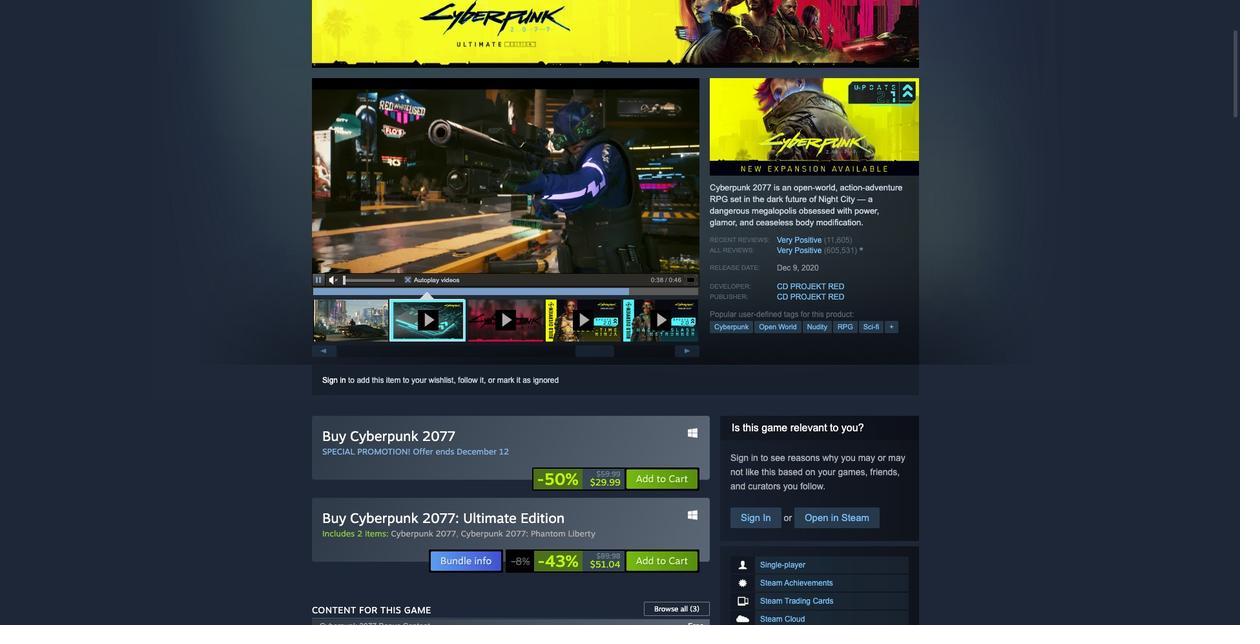Task type: vqa. For each thing, say whether or not it's contained in the screenshot.
rightmost enemy
no



Task type: describe. For each thing, give the bounding box(es) containing it.
sign in to see reasons why you may or may not like this based on your games, friends, and curators you follow.
[[731, 453, 906, 491]]

of
[[809, 194, 816, 204]]

very positive (605,531) *
[[777, 246, 864, 257]]

nudity
[[807, 323, 828, 331]]

- for 8%
[[511, 555, 516, 568]]

projekt for publisher:
[[791, 293, 826, 302]]

- for 50%
[[537, 469, 544, 489]]

popular user-defined tags for this product:
[[710, 310, 854, 319]]

add to cart link for -8%
[[626, 551, 698, 572]]

steam for steam cloud
[[760, 615, 783, 624]]

mark
[[497, 376, 515, 385]]

it,
[[480, 376, 486, 385]]

in for sign in to see reasons why you may or may not like this based on your games, friends, and curators you follow.
[[751, 453, 758, 463]]

cyberpunk 2077: phantom liberty link
[[461, 528, 596, 539]]

content
[[312, 605, 356, 616]]

or inside the sign in to see reasons why you may or may not like this based on your games, friends, and curators you follow.
[[878, 453, 886, 463]]

—
[[858, 194, 866, 204]]

steam trading cards
[[760, 597, 834, 606]]

cd for publisher:
[[777, 293, 788, 302]]

liberty
[[568, 528, 596, 539]]

0 horizontal spatial or
[[488, 376, 495, 385]]

follow
[[458, 376, 478, 385]]

this right add
[[372, 376, 384, 385]]

edition
[[521, 510, 565, 526]]

includes
[[322, 528, 355, 539]]

you?
[[842, 422, 864, 433]]

this
[[381, 605, 401, 616]]

cyberpunk down popular
[[715, 323, 749, 331]]

reviews: for (605,531)
[[723, 247, 755, 254]]

ends
[[436, 446, 454, 457]]

developer:
[[710, 283, 751, 290]]

fi
[[876, 323, 879, 331]]

dec
[[777, 264, 791, 273]]

adventure
[[866, 183, 903, 192]]

to inside the sign in to see reasons why you may or may not like this based on your games, friends, and curators you follow.
[[761, 453, 768, 463]]

to left add
[[348, 376, 355, 385]]

is this game relevant to you?
[[732, 422, 864, 433]]

0:46
[[669, 276, 682, 283]]

game
[[404, 605, 431, 616]]

sign for sign in to see reasons why you may or may not like this based on your games, friends, and curators you follow.
[[731, 453, 749, 463]]

sign in
[[741, 512, 771, 523]]

autoplay videos
[[414, 276, 460, 283]]

sign in link
[[322, 376, 346, 385]]

cd projekt red for developer:
[[777, 282, 845, 291]]

achievements
[[785, 579, 833, 588]]

friends,
[[870, 467, 900, 477]]

see
[[771, 453, 786, 463]]

2077 inside buy cyberpunk 2077 special promotion! offer ends december 12
[[422, 428, 456, 444]]

single-player link
[[731, 557, 909, 574]]

cyberpunk 2077 link
[[391, 528, 456, 539]]

a
[[868, 194, 873, 204]]

8%
[[516, 555, 530, 568]]

ultimate
[[463, 510, 517, 526]]

open for open in steam
[[805, 512, 829, 523]]

megalopolis
[[752, 206, 797, 216]]

single-
[[760, 561, 785, 570]]

glamor,
[[710, 218, 738, 227]]

1 horizontal spatial you
[[841, 453, 856, 463]]

steam trading cards link
[[731, 593, 909, 610]]

$59.99 $29.99
[[590, 470, 621, 488]]

tags
[[784, 310, 799, 319]]

cd for developer:
[[777, 282, 788, 291]]

sci-
[[864, 323, 876, 331]]

$59.99
[[597, 470, 621, 479]]

,
[[456, 528, 459, 539]]

your inside the sign in to see reasons why you may or may not like this based on your games, friends, and curators you follow.
[[818, 467, 836, 477]]

red for developer:
[[828, 282, 845, 291]]

0 vertical spatial 2077:
[[422, 510, 459, 526]]

all
[[681, 605, 688, 614]]

add for -50%
[[636, 473, 654, 485]]

in inside cyberpunk 2077 is an open-world, action-adventure rpg set in the dark future of night city — a dangerous megalopolis obsessed with power, glamor, and ceaseless body modification.
[[744, 194, 751, 204]]

night
[[819, 194, 838, 204]]

0 vertical spatial your
[[412, 376, 427, 385]]

in for sign in to add this item to your wishlist, follow it, or mark it as ignored
[[340, 376, 346, 385]]

modification.
[[816, 218, 864, 227]]

this inside the sign in to see reasons why you may or may not like this based on your games, friends, and curators you follow.
[[762, 467, 776, 477]]

steam down games,
[[842, 512, 870, 523]]

(11,605)
[[824, 236, 853, 245]]

bundle info link
[[430, 551, 502, 572]]

add for -8%
[[636, 555, 654, 567]]

recent reviews:
[[710, 236, 770, 243]]

$51.04
[[590, 559, 621, 570]]

2077 inside buy cyberpunk 2077: ultimate edition includes 2 items: cyberpunk 2077 , cyberpunk 2077: phantom liberty
[[436, 528, 456, 539]]

50%
[[544, 469, 579, 489]]

games,
[[838, 467, 868, 477]]

date:
[[742, 264, 760, 271]]

/
[[665, 276, 667, 283]]

$89.98 $51.04
[[590, 552, 621, 570]]

cart for 50%
[[669, 473, 688, 485]]

2077 inside cyberpunk 2077 is an open-world, action-adventure rpg set in the dark future of night city — a dangerous megalopolis obsessed with power, glamor, and ceaseless body modification.
[[753, 183, 772, 192]]

content for this game
[[312, 605, 431, 616]]

based
[[778, 467, 803, 477]]

cyberpunk up the items:
[[350, 510, 418, 526]]

$89.98
[[597, 552, 621, 561]]

with
[[838, 206, 852, 216]]

(3)
[[690, 605, 700, 614]]

rpg link
[[833, 321, 858, 333]]

dec 9, 2020
[[777, 264, 819, 273]]

popular
[[710, 310, 737, 319]]

sci-fi link
[[859, 321, 884, 333]]

this up nudity
[[812, 310, 824, 319]]

open for open world
[[759, 323, 777, 331]]

release date:
[[710, 264, 760, 271]]

all reviews:
[[710, 247, 755, 254]]

cyberpunk inside cyberpunk 2077 is an open-world, action-adventure rpg set in the dark future of night city — a dangerous megalopolis obsessed with power, glamor, and ceaseless body modification.
[[710, 183, 751, 192]]

sign for sign in to add this item to your wishlist, follow it, or mark it as ignored
[[322, 376, 338, 385]]

to right item
[[403, 376, 409, 385]]

cd projekt red for publisher:
[[777, 293, 845, 302]]

0:38 / 0:46
[[651, 276, 682, 283]]

browse
[[655, 605, 679, 614]]

as
[[523, 376, 531, 385]]

this right is
[[743, 422, 759, 433]]

open in steam
[[805, 512, 870, 523]]

and inside the sign in to see reasons why you may or may not like this based on your games, friends, and curators you follow.
[[731, 481, 746, 491]]

1 vertical spatial you
[[784, 481, 798, 491]]

buy for buy cyberpunk 2077
[[322, 428, 346, 444]]

offer
[[413, 446, 433, 457]]

product:
[[826, 310, 854, 319]]



Task type: locate. For each thing, give the bounding box(es) containing it.
you down based at the bottom of page
[[784, 481, 798, 491]]

cd projekt red link
[[777, 282, 845, 291], [777, 293, 845, 302]]

very for very positive (605,531) *
[[777, 246, 793, 255]]

set
[[731, 194, 742, 204]]

2077:
[[422, 510, 459, 526], [506, 528, 528, 539]]

0 vertical spatial add to cart link
[[626, 469, 698, 490]]

0 vertical spatial projekt
[[791, 282, 826, 291]]

0 vertical spatial very
[[777, 236, 793, 245]]

add
[[357, 376, 370, 385]]

1 positive from the top
[[795, 236, 822, 245]]

positive
[[795, 236, 822, 245], [795, 246, 822, 255]]

1 vertical spatial open
[[805, 512, 829, 523]]

defined
[[757, 310, 782, 319]]

cd projekt red down 2020
[[777, 282, 845, 291]]

1 vertical spatial positive
[[795, 246, 822, 255]]

in
[[763, 512, 771, 523]]

to up browse
[[657, 555, 666, 567]]

or right the in
[[782, 513, 795, 523]]

+
[[890, 323, 894, 331]]

1 vertical spatial sign
[[731, 453, 749, 463]]

rpg up dangerous
[[710, 194, 728, 204]]

1 vertical spatial very
[[777, 246, 793, 255]]

very inside "very positive (605,531) *"
[[777, 246, 793, 255]]

projekt down 2020
[[791, 282, 826, 291]]

reviews:
[[738, 236, 770, 243], [723, 247, 755, 254]]

2077 up the
[[753, 183, 772, 192]]

2 add to cart from the top
[[636, 555, 688, 567]]

0 vertical spatial or
[[488, 376, 495, 385]]

2 red from the top
[[828, 293, 845, 302]]

sign in to add this item to your wishlist, follow it, or mark it as ignored
[[322, 376, 559, 385]]

0 horizontal spatial you
[[784, 481, 798, 491]]

2 horizontal spatial or
[[878, 453, 886, 463]]

steam for steam achievements
[[760, 579, 783, 588]]

positive up "very positive (605,531) *"
[[795, 236, 822, 245]]

0 vertical spatial sign
[[322, 376, 338, 385]]

very
[[777, 236, 793, 245], [777, 246, 793, 255]]

1 horizontal spatial 2077:
[[506, 528, 528, 539]]

0 vertical spatial 2077
[[753, 183, 772, 192]]

single-player
[[760, 561, 806, 570]]

2 vertical spatial or
[[782, 513, 795, 523]]

1 vertical spatial red
[[828, 293, 845, 302]]

2 positive from the top
[[795, 246, 822, 255]]

is
[[732, 422, 740, 433]]

1 vertical spatial buy
[[322, 510, 346, 526]]

1 vertical spatial reviews:
[[723, 247, 755, 254]]

add to cart
[[636, 473, 688, 485], [636, 555, 688, 567]]

1 horizontal spatial your
[[818, 467, 836, 477]]

dangerous
[[710, 206, 750, 216]]

cd projekt red up for
[[777, 293, 845, 302]]

1 vertical spatial add to cart
[[636, 555, 688, 567]]

sign inside sign in link
[[741, 512, 760, 523]]

0 horizontal spatial your
[[412, 376, 427, 385]]

browse all (3)
[[655, 605, 700, 614]]

buy
[[322, 428, 346, 444], [322, 510, 346, 526]]

2 add to cart link from the top
[[626, 551, 698, 572]]

in up like
[[751, 453, 758, 463]]

buy inside buy cyberpunk 2077 special promotion! offer ends december 12
[[322, 428, 346, 444]]

cd
[[777, 282, 788, 291], [777, 293, 788, 302]]

steam down single-
[[760, 579, 783, 588]]

item
[[386, 376, 401, 385]]

2077 up ends
[[422, 428, 456, 444]]

1 cd projekt red from the top
[[777, 282, 845, 291]]

0 vertical spatial cd
[[777, 282, 788, 291]]

power,
[[855, 206, 880, 216]]

in inside the sign in to see reasons why you may or may not like this based on your games, friends, and curators you follow.
[[751, 453, 758, 463]]

1 vertical spatial add
[[636, 555, 654, 567]]

open world link
[[755, 321, 802, 333]]

reviews: for (11,605)
[[738, 236, 770, 243]]

cyberpunk up set
[[710, 183, 751, 192]]

why
[[823, 453, 839, 463]]

open world
[[759, 323, 797, 331]]

1 vertical spatial 2077:
[[506, 528, 528, 539]]

open inside "link"
[[759, 323, 777, 331]]

body
[[796, 218, 814, 227]]

cyberpunk down 'ultimate'
[[461, 528, 503, 539]]

relevant
[[791, 422, 827, 433]]

sign left the in
[[741, 512, 760, 523]]

0 horizontal spatial open
[[759, 323, 777, 331]]

steam for steam trading cards
[[760, 597, 783, 606]]

1 cd projekt red link from the top
[[777, 282, 845, 291]]

0 vertical spatial and
[[740, 218, 754, 227]]

your
[[412, 376, 427, 385], [818, 467, 836, 477]]

projekt for developer:
[[791, 282, 826, 291]]

world
[[779, 323, 797, 331]]

add to cart right $59.99 at the bottom of the page
[[636, 473, 688, 485]]

positive for very positive (11,605)
[[795, 236, 822, 245]]

projekt up for
[[791, 293, 826, 302]]

and inside cyberpunk 2077 is an open-world, action-adventure rpg set in the dark future of night city — a dangerous megalopolis obsessed with power, glamor, and ceaseless body modification.
[[740, 218, 754, 227]]

-
[[537, 469, 544, 489], [538, 551, 545, 571], [511, 555, 516, 568]]

1 vertical spatial rpg
[[838, 323, 853, 331]]

all
[[710, 247, 721, 254]]

cyberpunk 2077 is an open-world, action-adventure rpg set in the dark future of night city — a dangerous megalopolis obsessed with power, glamor, and ceaseless body modification.
[[710, 183, 903, 227]]

2 cd projekt red link from the top
[[777, 293, 845, 302]]

publisher:
[[710, 293, 748, 301]]

positive down very positive (11,605) at top right
[[795, 246, 822, 255]]

cd projekt red link for publisher:
[[777, 293, 845, 302]]

1 vertical spatial or
[[878, 453, 886, 463]]

and
[[740, 218, 754, 227], [731, 481, 746, 491]]

to left see
[[761, 453, 768, 463]]

and down the not
[[731, 481, 746, 491]]

projekt
[[791, 282, 826, 291], [791, 293, 826, 302]]

buy cyberpunk 2077 special promotion! offer ends december 12
[[322, 428, 509, 457]]

1 cart from the top
[[669, 473, 688, 485]]

buy up the special
[[322, 428, 346, 444]]

cd projekt red
[[777, 282, 845, 291], [777, 293, 845, 302]]

sign in link
[[731, 508, 782, 528]]

1 horizontal spatial open
[[805, 512, 829, 523]]

1 vertical spatial cd
[[777, 293, 788, 302]]

dark
[[767, 194, 783, 204]]

world,
[[816, 183, 838, 192]]

sign left add
[[322, 376, 338, 385]]

nudity link
[[803, 321, 832, 333]]

special
[[322, 446, 355, 457]]

buy for buy cyberpunk 2077: ultimate edition
[[322, 510, 346, 526]]

you
[[841, 453, 856, 463], [784, 481, 798, 491]]

- right info
[[511, 555, 516, 568]]

1 vertical spatial your
[[818, 467, 836, 477]]

positive for very positive (605,531) *
[[795, 246, 822, 255]]

0 vertical spatial add
[[636, 473, 654, 485]]

add to cart link right $59.99 at the bottom of the page
[[626, 469, 698, 490]]

very down ceaseless
[[777, 236, 793, 245]]

cd up popular user-defined tags for this product:
[[777, 293, 788, 302]]

wishlist,
[[429, 376, 456, 385]]

for
[[359, 605, 378, 616]]

0 vertical spatial add to cart
[[636, 473, 688, 485]]

1 vertical spatial add to cart link
[[626, 551, 698, 572]]

recent
[[710, 236, 736, 243]]

positive inside "very positive (605,531) *"
[[795, 246, 822, 255]]

- up the edition
[[537, 469, 544, 489]]

0 vertical spatial buy
[[322, 428, 346, 444]]

2 vertical spatial sign
[[741, 512, 760, 523]]

1 may from the left
[[858, 453, 876, 463]]

1 horizontal spatial rpg
[[838, 323, 853, 331]]

open down follow.
[[805, 512, 829, 523]]

2077 up bundle
[[436, 528, 456, 539]]

cd projekt red link up for
[[777, 293, 845, 302]]

your down 'why'
[[818, 467, 836, 477]]

add right $59.99 at the bottom of the page
[[636, 473, 654, 485]]

game
[[762, 422, 788, 433]]

cd down the dec
[[777, 282, 788, 291]]

add to cart link for -50%
[[626, 469, 698, 490]]

0 horizontal spatial 2077:
[[422, 510, 459, 526]]

1 vertical spatial 2077
[[422, 428, 456, 444]]

1 vertical spatial and
[[731, 481, 746, 491]]

2 vertical spatial 2077
[[436, 528, 456, 539]]

2 cd from the top
[[777, 293, 788, 302]]

reviews: down recent reviews:
[[723, 247, 755, 254]]

this up 'curators'
[[762, 467, 776, 477]]

1 add to cart link from the top
[[626, 469, 698, 490]]

0 vertical spatial cd projekt red link
[[777, 282, 845, 291]]

0 horizontal spatial rpg
[[710, 194, 728, 204]]

trading
[[785, 597, 811, 606]]

1 add to cart from the top
[[636, 473, 688, 485]]

steam
[[842, 512, 870, 523], [760, 579, 783, 588], [760, 597, 783, 606], [760, 615, 783, 624]]

0 vertical spatial cart
[[669, 473, 688, 485]]

may up friends, on the bottom
[[889, 453, 906, 463]]

0 vertical spatial reviews:
[[738, 236, 770, 243]]

add to cart link
[[626, 469, 698, 490], [626, 551, 698, 572]]

follow.
[[801, 481, 826, 491]]

cart for 8%
[[669, 555, 688, 567]]

2 add from the top
[[636, 555, 654, 567]]

1 vertical spatial cd projekt red link
[[777, 293, 845, 302]]

0 vertical spatial rpg
[[710, 194, 728, 204]]

and up recent reviews:
[[740, 218, 754, 227]]

in right set
[[744, 194, 751, 204]]

1 projekt from the top
[[791, 282, 826, 291]]

very up the dec
[[777, 246, 793, 255]]

2 cd projekt red from the top
[[777, 293, 845, 302]]

reasons
[[788, 453, 820, 463]]

in for open in steam
[[831, 512, 839, 523]]

cloud
[[785, 615, 805, 624]]

2077: up ,
[[422, 510, 459, 526]]

you up games,
[[841, 453, 856, 463]]

to right $59.99 at the bottom of the page
[[657, 473, 666, 485]]

cd projekt red link down 2020
[[777, 282, 845, 291]]

rpg down product:
[[838, 323, 853, 331]]

1 red from the top
[[828, 282, 845, 291]]

ceaseless
[[756, 218, 794, 227]]

1 vertical spatial cd projekt red
[[777, 293, 845, 302]]

cd projekt red link for developer:
[[777, 282, 845, 291]]

buy up includes
[[322, 510, 346, 526]]

user-
[[739, 310, 757, 319]]

on
[[806, 467, 816, 477]]

steam achievements
[[760, 579, 833, 588]]

(605,531)
[[824, 246, 857, 255]]

43%
[[545, 551, 579, 571]]

steam left cloud
[[760, 615, 783, 624]]

sign for sign in
[[741, 512, 760, 523]]

0 vertical spatial positive
[[795, 236, 822, 245]]

buy inside buy cyberpunk 2077: ultimate edition includes 2 items: cyberpunk 2077 , cyberpunk 2077: phantom liberty
[[322, 510, 346, 526]]

1 cd from the top
[[777, 282, 788, 291]]

to left you?
[[830, 422, 839, 433]]

9,
[[793, 264, 800, 273]]

like
[[746, 467, 759, 477]]

2 may from the left
[[889, 453, 906, 463]]

sci-fi
[[864, 323, 879, 331]]

red for publisher:
[[828, 293, 845, 302]]

2 buy from the top
[[322, 510, 346, 526]]

steam cloud
[[760, 615, 805, 624]]

cyberpunk right the items:
[[391, 528, 433, 539]]

0 vertical spatial you
[[841, 453, 856, 463]]

add right '$89.98'
[[636, 555, 654, 567]]

add to cart for -8%
[[636, 555, 688, 567]]

phantom
[[531, 528, 566, 539]]

or up friends, on the bottom
[[878, 453, 886, 463]]

sign
[[322, 376, 338, 385], [731, 453, 749, 463], [741, 512, 760, 523]]

add to cart link up browse
[[626, 551, 698, 572]]

rpg inside cyberpunk 2077 is an open-world, action-adventure rpg set in the dark future of night city — a dangerous megalopolis obsessed with power, glamor, and ceaseless body modification.
[[710, 194, 728, 204]]

open
[[759, 323, 777, 331], [805, 512, 829, 523]]

1 vertical spatial projekt
[[791, 293, 826, 302]]

steam up steam cloud
[[760, 597, 783, 606]]

add to cart for -50%
[[636, 473, 688, 485]]

reviews: up all reviews:
[[738, 236, 770, 243]]

- right 8%
[[538, 551, 545, 571]]

your left wishlist,
[[412, 376, 427, 385]]

cyberpunk up promotion!
[[350, 428, 418, 444]]

0 horizontal spatial may
[[858, 453, 876, 463]]

cyberpunk inside buy cyberpunk 2077 special promotion! offer ends december 12
[[350, 428, 418, 444]]

open in steam link
[[795, 508, 880, 528]]

add to cart up browse
[[636, 555, 688, 567]]

open down defined
[[759, 323, 777, 331]]

- for 43%
[[538, 551, 545, 571]]

1 add from the top
[[636, 473, 654, 485]]

very positive (11,605)
[[777, 236, 853, 245]]

ignored
[[533, 376, 559, 385]]

2077: up "-8%"
[[506, 528, 528, 539]]

0 vertical spatial cd projekt red
[[777, 282, 845, 291]]

2 projekt from the top
[[791, 293, 826, 302]]

0 vertical spatial red
[[828, 282, 845, 291]]

curators
[[748, 481, 781, 491]]

sign inside the sign in to see reasons why you may or may not like this based on your games, friends, and curators you follow.
[[731, 453, 749, 463]]

12
[[499, 446, 509, 457]]

2020
[[802, 264, 819, 273]]

1 very from the top
[[777, 236, 793, 245]]

or right it,
[[488, 376, 495, 385]]

may up games,
[[858, 453, 876, 463]]

-50%
[[537, 469, 579, 489]]

cart up browse all (3)
[[669, 555, 688, 567]]

the
[[753, 194, 765, 204]]

$29.99
[[590, 477, 621, 488]]

sign up the not
[[731, 453, 749, 463]]

in down the sign in to see reasons why you may or may not like this based on your games, friends, and curators you follow.
[[831, 512, 839, 523]]

is
[[774, 183, 780, 192]]

1 horizontal spatial may
[[889, 453, 906, 463]]

0:38
[[651, 276, 664, 283]]

open-
[[794, 183, 816, 192]]

1 horizontal spatial or
[[782, 513, 795, 523]]

2 cart from the top
[[669, 555, 688, 567]]

in left add
[[340, 376, 346, 385]]

1 buy from the top
[[322, 428, 346, 444]]

*
[[860, 246, 864, 257]]

1 vertical spatial cart
[[669, 555, 688, 567]]

not
[[731, 467, 743, 477]]

2 very from the top
[[777, 246, 793, 255]]

steam achievements link
[[731, 575, 909, 592]]

very for very positive (11,605)
[[777, 236, 793, 245]]

may
[[858, 453, 876, 463], [889, 453, 906, 463]]

0 vertical spatial open
[[759, 323, 777, 331]]

cart left the not
[[669, 473, 688, 485]]



